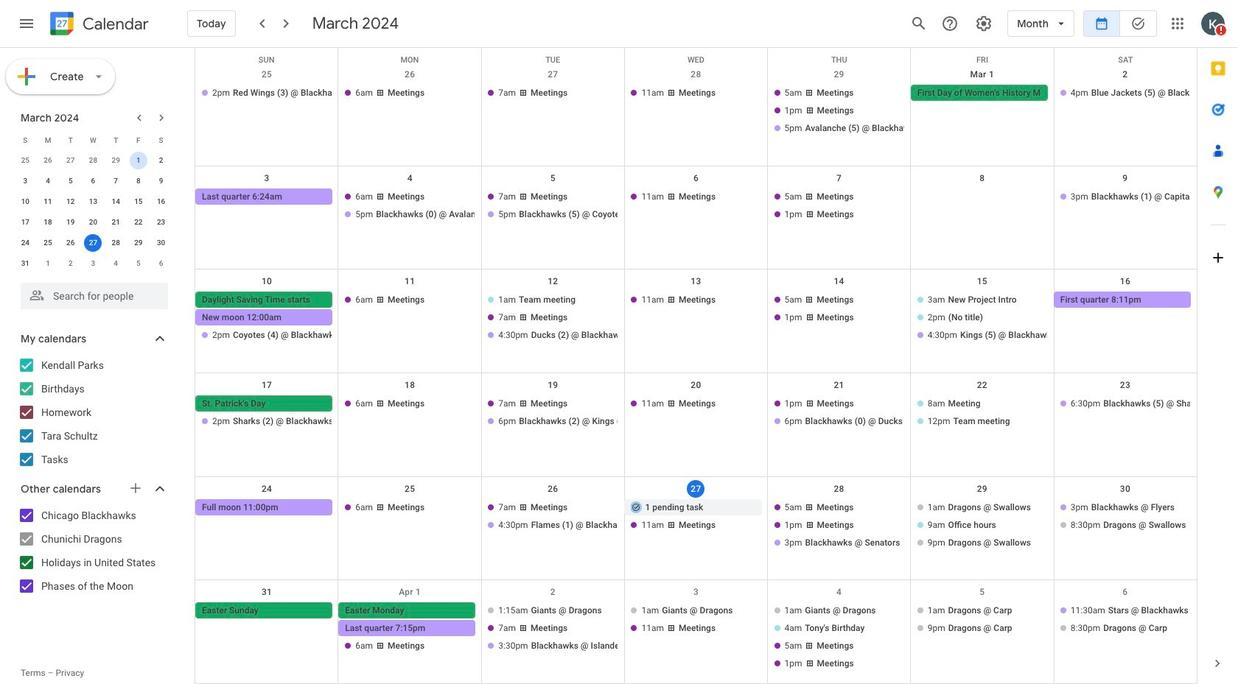 Task type: describe. For each thing, give the bounding box(es) containing it.
28 element
[[107, 234, 125, 252]]

april 3 element
[[84, 255, 102, 273]]

12 element
[[62, 193, 79, 211]]

february 29 element
[[107, 152, 125, 170]]

3 element
[[16, 172, 34, 190]]

february 28 element
[[84, 152, 102, 170]]

16 element
[[152, 193, 170, 211]]

calendar element
[[47, 9, 149, 41]]

29 element
[[130, 234, 147, 252]]

8 element
[[130, 172, 147, 190]]

27, today element
[[84, 234, 102, 252]]

22 element
[[130, 214, 147, 231]]

10 element
[[16, 193, 34, 211]]

24 element
[[16, 234, 34, 252]]

april 4 element
[[107, 255, 125, 273]]

february 26 element
[[39, 152, 57, 170]]

april 5 element
[[130, 255, 147, 273]]

april 6 element
[[152, 255, 170, 273]]

20 element
[[84, 214, 102, 231]]

25 element
[[39, 234, 57, 252]]

Search for people text field
[[29, 283, 159, 310]]

1 element
[[130, 152, 147, 170]]

main drawer image
[[18, 15, 35, 32]]

5 element
[[62, 172, 79, 190]]



Task type: vqa. For each thing, say whether or not it's contained in the screenshot.
MAY 1 element
no



Task type: locate. For each thing, give the bounding box(es) containing it.
None search field
[[0, 277, 183, 310]]

heading
[[80, 15, 149, 33]]

7 element
[[107, 172, 125, 190]]

my calendars list
[[3, 354, 183, 472]]

14 element
[[107, 193, 125, 211]]

19 element
[[62, 214, 79, 231]]

15 element
[[130, 193, 147, 211]]

23 element
[[152, 214, 170, 231]]

tab list
[[1198, 48, 1238, 644]]

9 element
[[152, 172, 170, 190]]

21 element
[[107, 214, 125, 231]]

4 element
[[39, 172, 57, 190]]

6 element
[[84, 172, 102, 190]]

30 element
[[152, 234, 170, 252]]

26 element
[[62, 234, 79, 252]]

heading inside calendar element
[[80, 15, 149, 33]]

31 element
[[16, 255, 34, 273]]

18 element
[[39, 214, 57, 231]]

row
[[195, 48, 1197, 65], [195, 63, 1197, 166], [14, 130, 172, 150], [14, 150, 172, 171], [195, 166, 1197, 270], [14, 171, 172, 192], [14, 192, 172, 212], [14, 212, 172, 233], [14, 233, 172, 254], [14, 254, 172, 274], [195, 270, 1197, 374], [195, 374, 1197, 477], [195, 477, 1197, 581], [195, 581, 1197, 685]]

other calendars list
[[3, 504, 183, 599]]

row group
[[14, 150, 172, 274]]

april 1 element
[[39, 255, 57, 273]]

17 element
[[16, 214, 34, 231]]

settings menu image
[[975, 15, 993, 32]]

cell
[[768, 85, 911, 138], [127, 150, 150, 171], [338, 188, 482, 224], [482, 188, 625, 224], [768, 188, 911, 224], [911, 188, 1054, 224], [82, 233, 105, 254], [195, 292, 338, 345], [482, 292, 625, 345], [768, 292, 911, 345], [911, 292, 1054, 345], [195, 396, 338, 431], [482, 396, 625, 431], [768, 396, 911, 431], [911, 396, 1054, 431], [482, 500, 625, 553], [625, 500, 768, 553], [768, 500, 911, 553], [911, 500, 1054, 553], [1054, 500, 1197, 553], [338, 603, 482, 674], [482, 603, 625, 674], [625, 603, 768, 674], [768, 603, 911, 674], [911, 603, 1054, 674], [1054, 603, 1197, 674]]

2 element
[[152, 152, 170, 170]]

april 2 element
[[62, 255, 79, 273]]

grid
[[195, 48, 1197, 685]]

february 25 element
[[16, 152, 34, 170]]

add other calendars image
[[128, 481, 143, 496]]

march 2024 grid
[[14, 130, 172, 274]]

february 27 element
[[62, 152, 79, 170]]

13 element
[[84, 193, 102, 211]]

11 element
[[39, 193, 57, 211]]



